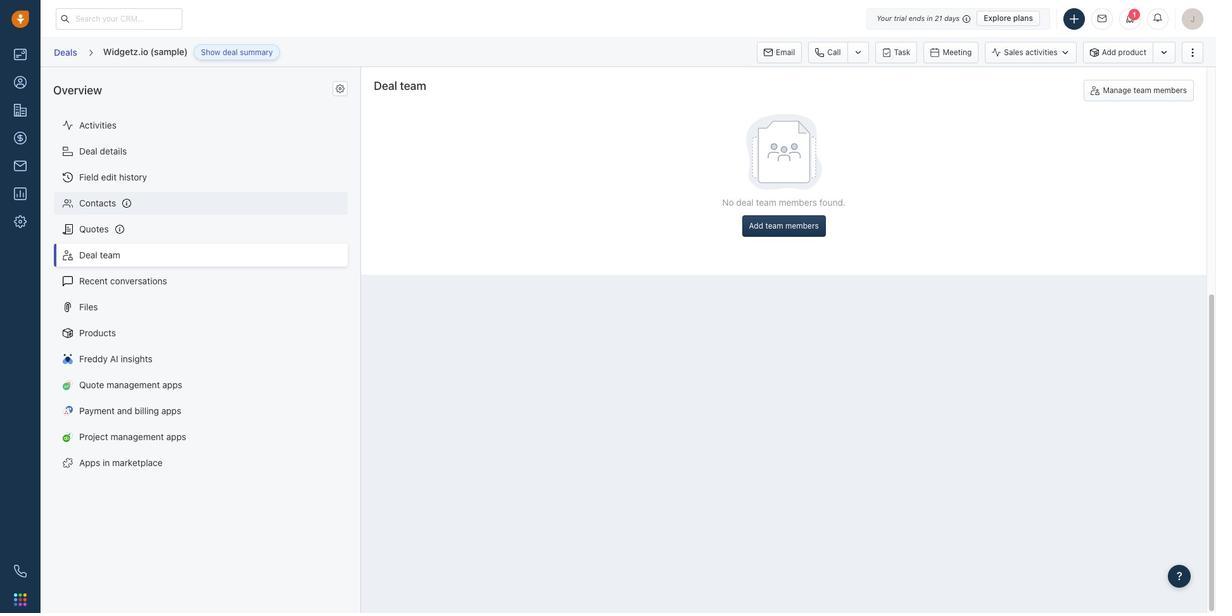 Task type: vqa. For each thing, say whether or not it's contained in the screenshot.
BULK at the top left of the page
no



Task type: describe. For each thing, give the bounding box(es) containing it.
meeting
[[943, 47, 972, 57]]

show
[[201, 47, 221, 57]]

billing
[[135, 406, 159, 416]]

add team members button
[[742, 215, 826, 237]]

1 vertical spatial apps
[[161, 406, 181, 416]]

add product
[[1102, 47, 1147, 57]]

edit
[[101, 172, 117, 183]]

task button
[[875, 41, 918, 63]]

meeting button
[[924, 41, 979, 63]]

explore plans link
[[977, 11, 1040, 26]]

freshworks switcher image
[[14, 593, 27, 606]]

conversations
[[110, 276, 167, 287]]

quote management apps
[[79, 380, 182, 390]]

plans
[[1014, 13, 1033, 23]]

widgetz.io (sample)
[[103, 46, 188, 57]]

call button
[[809, 41, 847, 63]]

deal details
[[79, 146, 127, 157]]

field edit history
[[79, 172, 147, 183]]

21
[[935, 14, 943, 22]]

1 horizontal spatial in
[[927, 14, 933, 22]]

add product button
[[1083, 41, 1153, 63]]

no deal team members found.
[[722, 197, 846, 208]]

members for manage team members
[[1154, 85, 1187, 95]]

payment
[[79, 406, 115, 416]]

(sample)
[[151, 46, 188, 57]]

1 vertical spatial deal
[[79, 146, 97, 157]]

payment and billing apps
[[79, 406, 181, 416]]

1 horizontal spatial deal team
[[374, 79, 426, 92]]

task
[[894, 47, 911, 57]]

mng settings image
[[336, 85, 345, 93]]

products
[[79, 328, 116, 339]]

manage team members
[[1103, 85, 1187, 95]]

add team members
[[749, 221, 819, 231]]

explore
[[984, 13, 1011, 23]]

files
[[79, 302, 98, 313]]

your trial ends in 21 days
[[877, 14, 960, 22]]

activities
[[79, 120, 117, 131]]

1 link
[[1119, 8, 1141, 29]]

1 vertical spatial in
[[103, 458, 110, 468]]

apps for quote management apps
[[162, 380, 182, 390]]

summary
[[240, 47, 273, 57]]

ai
[[110, 354, 118, 364]]

1
[[1133, 10, 1137, 18]]

your
[[877, 14, 892, 22]]

call
[[828, 47, 841, 57]]

apps in marketplace
[[79, 458, 163, 468]]

members for add team members
[[786, 221, 819, 231]]

insights
[[121, 354, 153, 364]]

add for add product
[[1102, 47, 1116, 57]]

ends
[[909, 14, 925, 22]]

apps for project management apps
[[166, 432, 186, 442]]

manage team members button
[[1084, 80, 1194, 101]]

recent conversations
[[79, 276, 167, 287]]

1 vertical spatial members
[[779, 197, 817, 208]]

field
[[79, 172, 99, 183]]

freddy ai insights
[[79, 354, 153, 364]]



Task type: locate. For each thing, give the bounding box(es) containing it.
marketplace
[[112, 458, 163, 468]]

0 vertical spatial deal
[[223, 47, 238, 57]]

deal right mng settings icon
[[374, 79, 397, 92]]

add left product on the top
[[1102, 47, 1116, 57]]

found.
[[820, 197, 846, 208]]

Search your CRM... text field
[[56, 8, 182, 29]]

1 vertical spatial management
[[111, 432, 164, 442]]

0 horizontal spatial deal team
[[79, 250, 120, 261]]

management for project
[[111, 432, 164, 442]]

deal for no
[[736, 197, 754, 208]]

deal for show
[[223, 47, 238, 57]]

0 vertical spatial management
[[107, 380, 160, 390]]

and
[[117, 406, 132, 416]]

2 vertical spatial apps
[[166, 432, 186, 442]]

deal left details
[[79, 146, 97, 157]]

1 vertical spatial deal team
[[79, 250, 120, 261]]

quotes
[[79, 224, 109, 235]]

management up marketplace
[[111, 432, 164, 442]]

deal team
[[374, 79, 426, 92], [79, 250, 120, 261]]

apps up payment and billing apps
[[162, 380, 182, 390]]

management
[[107, 380, 160, 390], [111, 432, 164, 442]]

apps
[[162, 380, 182, 390], [161, 406, 181, 416], [166, 432, 186, 442]]

project management apps
[[79, 432, 186, 442]]

members right "manage"
[[1154, 85, 1187, 95]]

1 vertical spatial add
[[749, 221, 763, 231]]

details
[[100, 146, 127, 157]]

product
[[1119, 47, 1147, 57]]

in left '21'
[[927, 14, 933, 22]]

0 vertical spatial deal
[[374, 79, 397, 92]]

management for quote
[[107, 380, 160, 390]]

deal team right mng settings icon
[[374, 79, 426, 92]]

overview
[[53, 84, 102, 97]]

add for add team members
[[749, 221, 763, 231]]

management up payment and billing apps
[[107, 380, 160, 390]]

sales activities
[[1004, 47, 1058, 57]]

2 vertical spatial members
[[786, 221, 819, 231]]

team
[[400, 79, 426, 92], [1134, 85, 1152, 95], [756, 197, 777, 208], [766, 221, 783, 231], [100, 250, 120, 261]]

deal
[[223, 47, 238, 57], [736, 197, 754, 208]]

0 vertical spatial add
[[1102, 47, 1116, 57]]

deal
[[374, 79, 397, 92], [79, 146, 97, 157], [79, 250, 97, 261]]

deals
[[54, 47, 77, 58]]

history
[[119, 172, 147, 183]]

apps down payment and billing apps
[[166, 432, 186, 442]]

apps right billing
[[161, 406, 181, 416]]

members
[[1154, 85, 1187, 95], [779, 197, 817, 208], [786, 221, 819, 231]]

deal up the 'recent'
[[79, 250, 97, 261]]

phone element
[[8, 559, 33, 584]]

deal team down the quotes
[[79, 250, 120, 261]]

0 vertical spatial in
[[927, 14, 933, 22]]

explore plans
[[984, 13, 1033, 23]]

0 horizontal spatial in
[[103, 458, 110, 468]]

add
[[1102, 47, 1116, 57], [749, 221, 763, 231]]

email button
[[757, 41, 802, 63]]

project
[[79, 432, 108, 442]]

phone image
[[14, 565, 27, 578]]

members up add team members
[[779, 197, 817, 208]]

apps
[[79, 458, 100, 468]]

0 vertical spatial members
[[1154, 85, 1187, 95]]

in
[[927, 14, 933, 22], [103, 458, 110, 468]]

recent
[[79, 276, 108, 287]]

deal right show
[[223, 47, 238, 57]]

1 vertical spatial deal
[[736, 197, 754, 208]]

quote
[[79, 380, 104, 390]]

sales activities button
[[985, 41, 1083, 63], [985, 41, 1077, 63]]

deal right the no
[[736, 197, 754, 208]]

1 horizontal spatial add
[[1102, 47, 1116, 57]]

widgetz.io
[[103, 46, 148, 57]]

add down the no deal team members found.
[[749, 221, 763, 231]]

days
[[945, 14, 960, 22]]

0 horizontal spatial deal
[[223, 47, 238, 57]]

sales
[[1004, 47, 1024, 57]]

0 vertical spatial deal team
[[374, 79, 426, 92]]

members down the no deal team members found.
[[786, 221, 819, 231]]

0 vertical spatial apps
[[162, 380, 182, 390]]

0 horizontal spatial add
[[749, 221, 763, 231]]

in right apps
[[103, 458, 110, 468]]

manage
[[1103, 85, 1132, 95]]

activities
[[1026, 47, 1058, 57]]

contacts
[[79, 198, 116, 209]]

trial
[[894, 14, 907, 22]]

freddy
[[79, 354, 108, 364]]

deals link
[[53, 42, 78, 62]]

show deal summary
[[201, 47, 273, 57]]

1 horizontal spatial deal
[[736, 197, 754, 208]]

email
[[776, 47, 795, 57]]

no
[[722, 197, 734, 208]]

2 vertical spatial deal
[[79, 250, 97, 261]]



